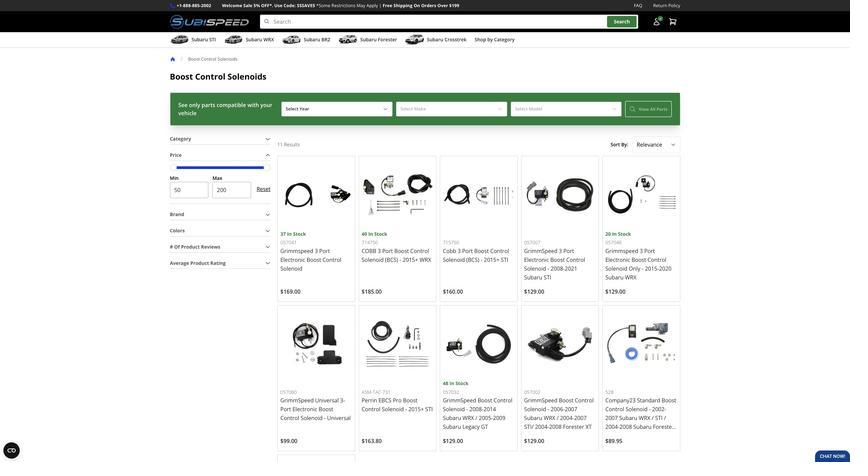 Task type: locate. For each thing, give the bounding box(es) containing it.
5 3 from the left
[[640, 248, 643, 255]]

company23
[[605, 398, 636, 405]]

3 for cobb 3 port boost control solenoid (bcs) - 2015+ wrx
[[378, 248, 381, 255]]

forester left a subaru crosstrek thumbnail image
[[378, 36, 397, 43]]

0 horizontal spatial forester
[[378, 36, 397, 43]]

- inside grimmspeed 3 port electronic boost control solenoid - 2008-2021 subaru sti
[[548, 265, 549, 273]]

brand button
[[170, 210, 271, 220]]

2006-
[[551, 406, 565, 414]]

shipping
[[394, 2, 413, 8]]

universal down 3-
[[327, 415, 351, 423]]

- inside asm-tac-731 perrin ebcs pro boost control solenoid - 2015+ sti
[[405, 406, 407, 414]]

solenoid inside 057060 grimmspeed universal 3- port electronic boost control solenoid - universal
[[301, 415, 323, 423]]

wrx inside 057002 grimmspeed boost control solenoid - 2006-2007 subaru wrx / 2004-2007 sti/ 2004-2008 forester xt
[[544, 415, 555, 423]]

product right of
[[181, 244, 200, 250]]

electronic down '057046'
[[605, 257, 630, 264]]

control inside asm-tac-731 perrin ebcs pro boost control solenoid - 2015+ sti
[[362, 406, 380, 414]]

stock up the 057032
[[456, 381, 469, 387]]

- inside 057060 grimmspeed universal 3- port electronic boost control solenoid - universal
[[324, 415, 326, 423]]

1 horizontal spatial 2008-
[[551, 265, 565, 273]]

in
[[287, 231, 292, 238], [368, 231, 373, 238], [612, 231, 617, 238], [450, 381, 454, 387]]

0 vertical spatial universal
[[315, 398, 339, 405]]

perrin
[[362, 398, 377, 405]]

715750
[[443, 240, 459, 246]]

$129.00 for grimmspeed boost control solenoid - 2006-2007 subaru wrx / 2004-2007 sti/ 2004-2008 forester xt
[[524, 438, 544, 446]]

3
[[315, 248, 318, 255], [378, 248, 381, 255], [458, 248, 461, 255], [559, 248, 562, 255], [640, 248, 643, 255]]

solenoid inside cobb 3 port boost control solenoid (bcs) - 2015+ sti
[[443, 257, 465, 264]]

boost inside cobb 3 port boost control solenoid (bcs) - 2015+ sti
[[474, 248, 489, 255]]

1 horizontal spatial forester
[[563, 424, 584, 431]]

solenoid inside 057002 grimmspeed boost control solenoid - 2006-2007 subaru wrx / 2004-2007 sti/ 2004-2008 forester xt
[[524, 406, 546, 414]]

cobb
[[362, 248, 376, 255]]

stock up '057046'
[[618, 231, 631, 238]]

1 vertical spatial universal
[[327, 415, 351, 423]]

universal left 3-
[[315, 398, 339, 405]]

2008 inside 528 company23 standard boost control solenoid - 2002- 2007 subaru wrx / sti / 2004-2008 subaru forester xt
[[620, 424, 632, 431]]

0 horizontal spatial (bcs)
[[385, 257, 398, 264]]

1 grimmspeed from the left
[[280, 248, 313, 255]]

subaru inside 057002 grimmspeed boost control solenoid - 2006-2007 subaru wrx / 2004-2007 sti/ 2004-2008 forester xt
[[524, 415, 542, 423]]

faq
[[634, 2, 642, 8]]

boost control solenoids down boost control solenoids link
[[170, 71, 266, 82]]

electronic
[[280, 257, 305, 264], [524, 257, 549, 264], [605, 257, 630, 264], [293, 406, 317, 414]]

a subaru crosstrek thumbnail image image
[[405, 35, 424, 45]]

stock up 057041
[[293, 231, 306, 238]]

grimmspeed inside grimmspeed 3 port electronic boost control solenoid - 2008-2021 subaru sti
[[524, 248, 558, 255]]

1 horizontal spatial 2008
[[620, 424, 632, 431]]

grimmspeed down "057007"
[[524, 248, 558, 255]]

control inside grimmspeed 3 port electronic boost control solenoid - 2008-2021 subaru sti
[[566, 257, 585, 264]]

stock
[[293, 231, 306, 238], [374, 231, 387, 238], [618, 231, 631, 238], [456, 381, 469, 387]]

control inside 057002 grimmspeed boost control solenoid - 2006-2007 subaru wrx / 2004-2007 sti/ 2004-2008 forester xt
[[575, 398, 594, 405]]

results
[[284, 141, 300, 148]]

grimmspeed down the 057032
[[443, 398, 476, 405]]

$169.00
[[280, 288, 301, 296]]

in inside the 20 in stock 057046 grimmspeed 3 port electronic boost control solenoid only - 2015-2020 subaru wrx
[[612, 231, 617, 238]]

solenoids down a subaru wrx thumbnail image
[[218, 56, 237, 62]]

search input field
[[260, 15, 638, 29]]

stock for grimmspeed 3 port electronic boost control solenoid only - 2015-2020 subaru wrx
[[618, 231, 631, 238]]

grimmspeed 3 port electronic boost control solenoid - 2008-2021 subaru sti image
[[524, 159, 596, 231]]

button image
[[652, 18, 661, 26]]

3 inside the 20 in stock 057046 grimmspeed 3 port electronic boost control solenoid only - 2015-2020 subaru wrx
[[640, 248, 643, 255]]

grimmspeed
[[524, 248, 558, 255], [280, 398, 314, 405], [443, 398, 476, 405], [524, 398, 558, 405]]

- inside 48 in stock 057032 grimmspeed boost control solenoid  - 2008-2014 subaru wrx / 2005-2009 subaru legacy gt
[[466, 406, 468, 414]]

on
[[414, 2, 420, 8]]

2007 inside 528 company23 standard boost control solenoid - 2002- 2007 subaru wrx / sti / 2004-2008 subaru forester xt
[[605, 415, 618, 423]]

forester down 2006-
[[563, 424, 584, 431]]

sti/
[[524, 424, 534, 431]]

stock inside 48 in stock 057032 grimmspeed boost control solenoid  - 2008-2014 subaru wrx / 2005-2009 subaru legacy gt
[[456, 381, 469, 387]]

stock inside 37 in stock 057041 grimmspeed 3 port electronic boost control solenoid
[[293, 231, 306, 238]]

product down '# of product reviews'
[[190, 260, 209, 267]]

wrx inside the 20 in stock 057046 grimmspeed 3 port electronic boost control solenoid only - 2015-2020 subaru wrx
[[625, 274, 637, 282]]

grimmspeed down 057041
[[280, 248, 313, 255]]

electronic down 057041
[[280, 257, 305, 264]]

2004- up $89.95
[[605, 424, 620, 431]]

perrin ebcs pro boost control solenoid - 2015+ sti image
[[362, 309, 433, 381]]

Select... button
[[632, 137, 680, 153]]

solenoid inside the 20 in stock 057046 grimmspeed 3 port electronic boost control solenoid only - 2015-2020 subaru wrx
[[605, 265, 627, 273]]

port inside the 20 in stock 057046 grimmspeed 3 port electronic boost control solenoid only - 2015-2020 subaru wrx
[[644, 248, 655, 255]]

0 horizontal spatial 2008-
[[469, 406, 484, 414]]

subaru inside grimmspeed 3 port electronic boost control solenoid - 2008-2021 subaru sti
[[524, 274, 542, 282]]

use
[[274, 2, 282, 8]]

solenoid inside asm-tac-731 perrin ebcs pro boost control solenoid - 2015+ sti
[[382, 406, 404, 414]]

0 vertical spatial 2008-
[[551, 265, 565, 273]]

in right the 40
[[368, 231, 373, 238]]

0 vertical spatial product
[[181, 244, 200, 250]]

solenoids
[[218, 56, 237, 62], [228, 71, 266, 82]]

3 inside 37 in stock 057041 grimmspeed 3 port electronic boost control solenoid
[[315, 248, 318, 255]]

cobb 3 port boost control solenoid (bcs) - 2015+ sti
[[443, 248, 509, 264]]

xt inside 528 company23 standard boost control solenoid - 2002- 2007 subaru wrx / sti / 2004-2008 subaru forester xt
[[605, 433, 612, 440]]

057060 grimmspeed universal 3- port electronic boost control solenoid - universal
[[280, 389, 351, 423]]

apply
[[366, 2, 378, 8]]

# of product reviews button
[[170, 242, 271, 253]]

3 for grimmspeed 3 port electronic boost control solenoid
[[315, 248, 318, 255]]

1 (bcs) from the left
[[385, 257, 398, 264]]

3 inside grimmspeed 3 port electronic boost control solenoid - 2008-2021 subaru sti
[[559, 248, 562, 255]]

1 horizontal spatial xt
[[605, 433, 612, 440]]

0 horizontal spatial grimmspeed
[[280, 248, 313, 255]]

2008 for subaru
[[620, 424, 632, 431]]

sti inside 528 company23 standard boost control solenoid - 2002- 2007 subaru wrx / sti / 2004-2008 subaru forester xt
[[655, 415, 663, 423]]

/ inside 057002 grimmspeed boost control solenoid - 2006-2007 subaru wrx / 2004-2007 sti/ 2004-2008 forester xt
[[557, 415, 559, 423]]

average product rating button
[[170, 258, 271, 269]]

port inside grimmspeed 3 port electronic boost control solenoid - 2008-2021 subaru sti
[[563, 248, 574, 255]]

888-
[[183, 2, 192, 8]]

subaru inside subaru brz 'dropdown button'
[[304, 36, 320, 43]]

off*.
[[261, 2, 273, 8]]

grimmspeed down '057046'
[[605, 248, 638, 255]]

sti inside grimmspeed 3 port electronic boost control solenoid - 2008-2021 subaru sti
[[544, 274, 551, 282]]

select year image
[[383, 107, 388, 112]]

in inside 48 in stock 057032 grimmspeed boost control solenoid  - 2008-2014 subaru wrx / 2005-2009 subaru legacy gt
[[450, 381, 454, 387]]

(bcs)
[[385, 257, 398, 264], [466, 257, 479, 264]]

control inside 48 in stock 057032 grimmspeed boost control solenoid  - 2008-2014 subaru wrx / 2005-2009 subaru legacy gt
[[494, 398, 512, 405]]

cobb 3 port boost control solenoid (bcs) - 2015+ wrx image
[[362, 159, 433, 231]]

Select Model button
[[511, 102, 622, 117]]

stock for cobb 3 port boost control solenoid (bcs) - 2015+ wrx
[[374, 231, 387, 238]]

boost inside 48 in stock 057032 grimmspeed boost control solenoid  - 2008-2014 subaru wrx / 2005-2009 subaru legacy gt
[[478, 398, 492, 405]]

shop by category button
[[475, 34, 515, 47]]

40
[[362, 231, 367, 238]]

port inside 37 in stock 057041 grimmspeed 3 port electronic boost control solenoid
[[319, 248, 330, 255]]

2008-
[[551, 265, 565, 273], [469, 406, 484, 414]]

pro
[[393, 398, 402, 405]]

electronic down "057007"
[[524, 257, 549, 264]]

2015+ inside 40 in stock 714750 cobb 3 port boost control solenoid (bcs) - 2015+ wrx
[[403, 257, 418, 264]]

maximum slider
[[264, 164, 271, 171]]

1 horizontal spatial (bcs)
[[466, 257, 479, 264]]

2 2008 from the left
[[620, 424, 632, 431]]

2 (bcs) from the left
[[466, 257, 479, 264]]

3 inside cobb 3 port boost control solenoid (bcs) - 2015+ sti
[[458, 248, 461, 255]]

grimmspeed universal 3-port electronic boost control solenoid - universal image
[[280, 309, 352, 381]]

grimmspeed down 057002 on the bottom of the page
[[524, 398, 558, 405]]

subaru inside the 20 in stock 057046 grimmspeed 3 port electronic boost control solenoid only - 2015-2020 subaru wrx
[[605, 274, 624, 282]]

2008 up $89.95
[[620, 424, 632, 431]]

2008- inside 48 in stock 057032 grimmspeed boost control solenoid  - 2008-2014 subaru wrx / 2005-2009 subaru legacy gt
[[469, 406, 484, 414]]

48 in stock 057032 grimmspeed boost control solenoid  - 2008-2014 subaru wrx / 2005-2009 subaru legacy gt
[[443, 381, 512, 431]]

057041
[[280, 240, 297, 246]]

solenoids up with
[[228, 71, 266, 82]]

2008 for wrx
[[549, 424, 562, 431]]

3 inside 40 in stock 714750 cobb 3 port boost control solenoid (bcs) - 2015+ wrx
[[378, 248, 381, 255]]

boost inside 528 company23 standard boost control solenoid - 2002- 2007 subaru wrx / sti / 2004-2008 subaru forester xt
[[662, 398, 676, 405]]

grimmspeed down 057060
[[280, 398, 314, 405]]

057007
[[524, 240, 540, 246]]

min
[[170, 175, 179, 181]]

- inside the 20 in stock 057046 grimmspeed 3 port electronic boost control solenoid only - 2015-2020 subaru wrx
[[642, 265, 644, 273]]

grimmspeed 3 port electronic boost control solenoid - 2008-2021 subaru sti
[[524, 248, 585, 282]]

grimmspeed inside 37 in stock 057041 grimmspeed 3 port electronic boost control solenoid
[[280, 248, 313, 255]]

20 in stock 057046 grimmspeed 3 port electronic boost control solenoid only - 2015-2020 subaru wrx
[[605, 231, 672, 282]]

subaru inside subaru crosstrek dropdown button
[[427, 36, 443, 43]]

grimmspeed inside the 20 in stock 057046 grimmspeed 3 port electronic boost control solenoid only - 2015-2020 subaru wrx
[[605, 248, 638, 255]]

2004- inside 528 company23 standard boost control solenoid - 2002- 2007 subaru wrx / sti / 2004-2008 subaru forester xt
[[605, 424, 620, 431]]

4 3 from the left
[[559, 248, 562, 255]]

in right 48
[[450, 381, 454, 387]]

2 horizontal spatial forester
[[653, 424, 674, 431]]

1 3 from the left
[[315, 248, 318, 255]]

electronic down 057060
[[293, 406, 317, 414]]

cobb 3 port boost control solenoid (bcs) - 2015+ sti image
[[443, 159, 515, 231]]

control inside 528 company23 standard boost control solenoid - 2002- 2007 subaru wrx / sti / 2004-2008 subaru forester xt
[[605, 406, 624, 414]]

sti
[[209, 36, 216, 43], [501, 257, 508, 264], [544, 274, 551, 282], [425, 406, 433, 414], [655, 415, 663, 423]]

+1-888-885-2002
[[177, 2, 211, 8]]

in inside 40 in stock 714750 cobb 3 port boost control solenoid (bcs) - 2015+ wrx
[[368, 231, 373, 238]]

boost
[[188, 56, 200, 62], [170, 71, 193, 82], [394, 248, 409, 255], [474, 248, 489, 255], [307, 257, 321, 264], [550, 257, 565, 264], [632, 257, 646, 264], [403, 398, 418, 405], [478, 398, 492, 405], [559, 398, 573, 405], [662, 398, 676, 405], [319, 406, 333, 414]]

minimum slider
[[170, 164, 177, 171]]

subaru
[[192, 36, 208, 43], [246, 36, 262, 43], [304, 36, 320, 43], [360, 36, 377, 43], [427, 36, 443, 43], [524, 274, 542, 282], [605, 274, 624, 282], [443, 415, 461, 423], [524, 415, 542, 423], [619, 415, 637, 423], [443, 424, 461, 431], [633, 424, 652, 431]]

2 horizontal spatial 2004-
[[605, 424, 620, 431]]

sti inside asm-tac-731 perrin ebcs pro boost control solenoid - 2015+ sti
[[425, 406, 433, 414]]

*some restrictions may apply | free shipping on orders over $199
[[316, 2, 459, 8]]

xt inside 057002 grimmspeed boost control solenoid - 2006-2007 subaru wrx / 2004-2007 sti/ 2004-2008 forester xt
[[586, 424, 592, 431]]

only
[[629, 265, 640, 273]]

by:
[[621, 141, 628, 148]]

057060
[[280, 389, 297, 396]]

2004- for 2007
[[605, 424, 620, 431]]

forester inside dropdown button
[[378, 36, 397, 43]]

2 3 from the left
[[378, 248, 381, 255]]

2004- right sti/
[[535, 424, 549, 431]]

3 3 from the left
[[458, 248, 461, 255]]

1 vertical spatial xt
[[605, 433, 612, 440]]

search
[[614, 18, 630, 25]]

subaru inside subaru wrx dropdown button
[[246, 36, 262, 43]]

policy
[[668, 2, 680, 8]]

$99.00
[[280, 438, 297, 446]]

in for grimmspeed boost control solenoid  - 2008-2014 subaru wrx / 2005-2009 subaru legacy gt
[[450, 381, 454, 387]]

subaru inside subaru forester dropdown button
[[360, 36, 377, 43]]

reset button
[[257, 181, 271, 198]]

0 vertical spatial xt
[[586, 424, 592, 431]]

average
[[170, 260, 189, 267]]

2 grimmspeed from the left
[[605, 248, 638, 255]]

subaru wrx button
[[224, 34, 274, 47]]

a subaru wrx thumbnail image image
[[224, 35, 243, 45]]

2008
[[549, 424, 562, 431], [620, 424, 632, 431]]

2004- for subaru
[[535, 424, 549, 431]]

$163.80
[[362, 438, 382, 446]]

- inside 528 company23 standard boost control solenoid - 2002- 2007 subaru wrx / sti / 2004-2008 subaru forester xt
[[649, 406, 651, 414]]

forester
[[378, 36, 397, 43], [563, 424, 584, 431], [653, 424, 674, 431]]

+1-888-885-2002 link
[[177, 2, 211, 9]]

stock up 714750
[[374, 231, 387, 238]]

(bcs) inside cobb 3 port boost control solenoid (bcs) - 2015+ sti
[[466, 257, 479, 264]]

grimmspeed
[[280, 248, 313, 255], [605, 248, 638, 255]]

$160.00
[[443, 288, 463, 296]]

welcome
[[222, 2, 242, 8]]

solenoid inside 37 in stock 057041 grimmspeed 3 port electronic boost control solenoid
[[280, 265, 302, 273]]

stock inside 40 in stock 714750 cobb 3 port boost control solenoid (bcs) - 2015+ wrx
[[374, 231, 387, 238]]

Max text field
[[213, 182, 251, 199]]

0 horizontal spatial xt
[[586, 424, 592, 431]]

colors
[[170, 228, 185, 234]]

universal
[[315, 398, 339, 405], [327, 415, 351, 423]]

control
[[201, 56, 216, 62], [195, 71, 225, 82], [410, 248, 429, 255], [490, 248, 509, 255], [323, 257, 341, 264], [566, 257, 585, 264], [648, 257, 666, 264], [494, 398, 512, 405], [575, 398, 594, 405], [362, 406, 380, 414], [605, 406, 624, 414], [280, 415, 299, 423]]

1 horizontal spatial grimmspeed
[[605, 248, 638, 255]]

boost inside grimmspeed 3 port electronic boost control solenoid - 2008-2021 subaru sti
[[550, 257, 565, 264]]

2004- down 2006-
[[560, 415, 574, 423]]

0 horizontal spatial 2004-
[[535, 424, 549, 431]]

electronic inside 37 in stock 057041 grimmspeed 3 port electronic boost control solenoid
[[280, 257, 305, 264]]

1 horizontal spatial 2004-
[[560, 415, 574, 423]]

in right 37
[[287, 231, 292, 238]]

boost control solenoids down the subaru sti
[[188, 56, 237, 62]]

1 vertical spatial 2008-
[[469, 406, 484, 414]]

forester down 2002- at the right bottom
[[653, 424, 674, 431]]

grimmspeed boost control solenoid - 2006-2007 subaru wrx / 2004-2007 sti/ 2004-2008 forester xt image
[[524, 309, 596, 381]]

0 horizontal spatial 2008
[[549, 424, 562, 431]]

in right 20
[[612, 231, 617, 238]]

control inside the 20 in stock 057046 grimmspeed 3 port electronic boost control solenoid only - 2015-2020 subaru wrx
[[648, 257, 666, 264]]

stock inside the 20 in stock 057046 grimmspeed 3 port electronic boost control solenoid only - 2015-2020 subaru wrx
[[618, 231, 631, 238]]

electronic inside grimmspeed 3 port electronic boost control solenoid - 2008-2021 subaru sti
[[524, 257, 549, 264]]

code:
[[284, 2, 296, 8]]

wrx inside 528 company23 standard boost control solenoid - 2002- 2007 subaru wrx / sti / 2004-2008 subaru forester xt
[[639, 415, 650, 423]]

cobb
[[443, 248, 456, 255]]

2008 down 2006-
[[549, 424, 562, 431]]

- inside 057002 grimmspeed boost control solenoid - 2006-2007 subaru wrx / 2004-2007 sti/ 2004-2008 forester xt
[[548, 406, 549, 414]]

1 2008 from the left
[[549, 424, 562, 431]]

brand
[[170, 212, 184, 218]]



Task type: vqa. For each thing, say whether or not it's contained in the screenshot.


Task type: describe. For each thing, give the bounding box(es) containing it.
057032
[[443, 389, 459, 396]]

37 in stock 057041 grimmspeed 3 port electronic boost control solenoid
[[280, 231, 341, 273]]

colors button
[[170, 226, 271, 236]]

boost inside 40 in stock 714750 cobb 3 port boost control solenoid (bcs) - 2015+ wrx
[[394, 248, 409, 255]]

057002 grimmspeed boost control solenoid - 2006-2007 subaru wrx / 2004-2007 sti/ 2004-2008 forester xt
[[524, 389, 594, 431]]

solenoid inside 40 in stock 714750 cobb 3 port boost control solenoid (bcs) - 2015+ wrx
[[362, 257, 384, 264]]

with
[[247, 102, 259, 109]]

orders
[[421, 2, 436, 8]]

subaru forester button
[[339, 34, 397, 47]]

2015+ inside cobb 3 port boost control solenoid (bcs) - 2015+ sti
[[484, 257, 500, 264]]

11 results
[[277, 141, 300, 148]]

boost inside asm-tac-731 perrin ebcs pro boost control solenoid - 2015+ sti
[[403, 398, 418, 405]]

average product rating
[[170, 260, 226, 267]]

in for cobb 3 port boost control solenoid (bcs) - 2015+ wrx
[[368, 231, 373, 238]]

stock for grimmspeed 3 port electronic boost control solenoid
[[293, 231, 306, 238]]

see only parts compatible with your vehicle
[[178, 102, 272, 117]]

in for grimmspeed 3 port electronic boost control solenoid
[[287, 231, 292, 238]]

057046
[[605, 240, 622, 246]]

731
[[383, 389, 391, 396]]

a subaru sti thumbnail image image
[[170, 35, 189, 45]]

company23 standard boost control solenoid - 2002-2007 subaru wrx / sti / 2004-2008 subaru forester xt image
[[605, 309, 677, 381]]

category
[[494, 36, 515, 43]]

restrictions
[[332, 2, 356, 8]]

grimmspeed for grimmspeed 3 port electronic boost control solenoid only - 2015-2020 subaru wrx
[[605, 248, 638, 255]]

over
[[437, 2, 448, 8]]

gt
[[481, 424, 488, 431]]

subaru wrx
[[246, 36, 274, 43]]

control inside 37 in stock 057041 grimmspeed 3 port electronic boost control solenoid
[[323, 257, 341, 264]]

boost control solenoids link
[[188, 56, 243, 62]]

faq link
[[634, 2, 642, 9]]

category
[[170, 136, 191, 142]]

grimmspeed inside 48 in stock 057032 grimmspeed boost control solenoid  - 2008-2014 subaru wrx / 2005-2009 subaru legacy gt
[[443, 398, 476, 405]]

reviews
[[201, 244, 220, 250]]

grimmspeed 3 port electronic boost control solenoid only - 2015-2020 subaru wrx image
[[605, 159, 677, 231]]

price button
[[170, 150, 271, 161]]

885-
[[192, 2, 201, 8]]

standard
[[637, 398, 660, 405]]

2005-
[[479, 415, 493, 423]]

select model image
[[612, 107, 617, 112]]

boost inside 057002 grimmspeed boost control solenoid - 2006-2007 subaru wrx / 2004-2007 sti/ 2004-2008 forester xt
[[559, 398, 573, 405]]

boost inside the 20 in stock 057046 grimmspeed 3 port electronic boost control solenoid only - 2015-2020 subaru wrx
[[632, 257, 646, 264]]

a subaru forester thumbnail image image
[[339, 35, 358, 45]]

electronic inside the 20 in stock 057046 grimmspeed 3 port electronic boost control solenoid only - 2015-2020 subaru wrx
[[605, 257, 630, 264]]

by
[[487, 36, 493, 43]]

see
[[178, 102, 188, 109]]

subaru brz button
[[282, 34, 330, 47]]

control inside 057060 grimmspeed universal 3- port electronic boost control solenoid - universal
[[280, 415, 299, 423]]

37
[[280, 231, 286, 238]]

wrx inside 40 in stock 714750 cobb 3 port boost control solenoid (bcs) - 2015+ wrx
[[420, 257, 431, 264]]

category button
[[170, 134, 271, 145]]

$129.00 for grimmspeed 3 port electronic boost control solenoid - 2008-2021 subaru sti
[[524, 288, 544, 296]]

of
[[174, 244, 180, 250]]

control inside cobb 3 port boost control solenoid (bcs) - 2015+ sti
[[490, 248, 509, 255]]

$129.00 for grimmspeed 3 port electronic boost control solenoid only - 2015-2020 subaru wrx
[[605, 288, 626, 296]]

sti inside the 'subaru sti' dropdown button
[[209, 36, 216, 43]]

compatible
[[217, 102, 246, 109]]

$89.95
[[605, 438, 622, 446]]

1 vertical spatial product
[[190, 260, 209, 267]]

*some
[[316, 2, 330, 8]]

/ inside 48 in stock 057032 grimmspeed boost control solenoid  - 2008-2014 subaru wrx / 2005-2009 subaru legacy gt
[[475, 415, 477, 423]]

search button
[[607, 16, 637, 27]]

grimmspeed 3 port electronic boost control solenoid image
[[280, 159, 352, 231]]

0 vertical spatial solenoids
[[218, 56, 237, 62]]

2015+ inside asm-tac-731 perrin ebcs pro boost control solenoid - 2015+ sti
[[408, 406, 424, 414]]

$199
[[449, 2, 459, 8]]

20
[[605, 231, 611, 238]]

subaru crosstrek
[[427, 36, 467, 43]]

2009
[[493, 415, 505, 423]]

asm-tac-731 perrin ebcs pro boost control solenoid - 2015+ sti
[[362, 389, 433, 414]]

select... image
[[670, 142, 676, 148]]

2021
[[565, 265, 577, 273]]

max
[[213, 175, 222, 181]]

grimmspeed inside 057060 grimmspeed universal 3- port electronic boost control solenoid - universal
[[280, 398, 314, 405]]

return
[[653, 2, 667, 8]]

tac-
[[373, 389, 383, 396]]

in for grimmspeed 3 port electronic boost control solenoid only - 2015-2020 subaru wrx
[[612, 231, 617, 238]]

select make image
[[497, 107, 503, 112]]

sti inside cobb 3 port boost control solenoid (bcs) - 2015+ sti
[[501, 257, 508, 264]]

solenoid inside 528 company23 standard boost control solenoid - 2002- 2007 subaru wrx / sti / 2004-2008 subaru forester xt
[[626, 406, 648, 414]]

Select Year button
[[281, 102, 393, 117]]

$185.00
[[362, 288, 382, 296]]

subaru forester
[[360, 36, 397, 43]]

port inside 40 in stock 714750 cobb 3 port boost control solenoid (bcs) - 2015+ wrx
[[382, 248, 393, 255]]

vehicle
[[178, 110, 197, 117]]

Select Make button
[[396, 102, 507, 117]]

48
[[443, 381, 448, 387]]

grimmspeed inside 057002 grimmspeed boost control solenoid - 2006-2007 subaru wrx / 2004-2007 sti/ 2004-2008 forester xt
[[524, 398, 558, 405]]

parts
[[202, 102, 215, 109]]

a subaru brz thumbnail image image
[[282, 35, 301, 45]]

welcome sale 5% off*. use code: sssave5
[[222, 2, 315, 8]]

11
[[277, 141, 283, 148]]

0 vertical spatial boost control solenoids
[[188, 56, 237, 62]]

port inside 057060 grimmspeed universal 3- port electronic boost control solenoid - universal
[[280, 406, 291, 414]]

# of product reviews
[[170, 244, 220, 250]]

- inside 40 in stock 714750 cobb 3 port boost control solenoid (bcs) - 2015+ wrx
[[400, 257, 401, 264]]

brz
[[321, 36, 330, 43]]

#
[[170, 244, 173, 250]]

grimmspeed for grimmspeed 3 port electronic boost control solenoid
[[280, 248, 313, 255]]

wrx inside 48 in stock 057032 grimmspeed boost control solenoid  - 2008-2014 subaru wrx / 2005-2009 subaru legacy gt
[[463, 415, 474, 423]]

home image
[[170, 56, 175, 62]]

2002-
[[652, 406, 666, 414]]

rating
[[210, 260, 226, 267]]

crosstrek
[[445, 36, 467, 43]]

- inside cobb 3 port boost control solenoid (bcs) - 2015+ sti
[[481, 257, 483, 264]]

shop
[[475, 36, 486, 43]]

Min text field
[[170, 182, 208, 199]]

2015-
[[645, 265, 659, 273]]

sort by:
[[611, 141, 628, 148]]

2008- inside grimmspeed 3 port electronic boost control solenoid - 2008-2021 subaru sti
[[551, 265, 565, 273]]

1 vertical spatial solenoids
[[228, 71, 266, 82]]

subaru crosstrek button
[[405, 34, 467, 47]]

714750
[[362, 240, 378, 246]]

sssave5
[[297, 2, 315, 8]]

asm-
[[362, 389, 373, 396]]

1 vertical spatial boost control solenoids
[[170, 71, 266, 82]]

subaru inside the 'subaru sti' dropdown button
[[192, 36, 208, 43]]

3 for grimmspeed 3 port electronic boost control solenoid only - 2015-2020 subaru wrx
[[640, 248, 643, 255]]

forester inside 528 company23 standard boost control solenoid - 2002- 2007 subaru wrx / sti / 2004-2008 subaru forester xt
[[653, 424, 674, 431]]

open widget image
[[3, 443, 20, 460]]

grimmspeed boost control solenoid  - 2008-2014 subaru wrx / 2005-2009 subaru legacy gt image
[[443, 309, 515, 381]]

solenoid inside 48 in stock 057032 grimmspeed boost control solenoid  - 2008-2014 subaru wrx / 2005-2009 subaru legacy gt
[[443, 406, 465, 414]]

control inside 40 in stock 714750 cobb 3 port boost control solenoid (bcs) - 2015+ wrx
[[410, 248, 429, 255]]

port inside cobb 3 port boost control solenoid (bcs) - 2015+ sti
[[462, 248, 473, 255]]

528
[[605, 389, 614, 396]]

wrx inside dropdown button
[[263, 36, 274, 43]]

solenoid inside grimmspeed 3 port electronic boost control solenoid - 2008-2021 subaru sti
[[524, 265, 546, 273]]

sale
[[243, 2, 252, 8]]

return policy
[[653, 2, 680, 8]]

subispeed logo image
[[170, 15, 249, 29]]

(bcs) inside 40 in stock 714750 cobb 3 port boost control solenoid (bcs) - 2015+ wrx
[[385, 257, 398, 264]]

electronic inside 057060 grimmspeed universal 3- port electronic boost control solenoid - universal
[[293, 406, 317, 414]]

forester inside 057002 grimmspeed boost control solenoid - 2006-2007 subaru wrx / 2004-2007 sti/ 2004-2008 forester xt
[[563, 424, 584, 431]]

return policy link
[[653, 2, 680, 9]]

boost inside 057060 grimmspeed universal 3- port electronic boost control solenoid - universal
[[319, 406, 333, 414]]

boost inside 37 in stock 057041 grimmspeed 3 port electronic boost control solenoid
[[307, 257, 321, 264]]

+1-
[[177, 2, 183, 8]]

only
[[189, 102, 200, 109]]

2002
[[201, 2, 211, 8]]

reset
[[257, 186, 271, 193]]

057002
[[524, 389, 540, 396]]

$129.00 for grimmspeed boost control solenoid  - 2008-2014 subaru wrx / 2005-2009 subaru legacy gt
[[443, 438, 463, 446]]

shop by category
[[475, 36, 515, 43]]

subaru brz
[[304, 36, 330, 43]]

stock for grimmspeed boost control solenoid  - 2008-2014 subaru wrx / 2005-2009 subaru legacy gt
[[456, 381, 469, 387]]



